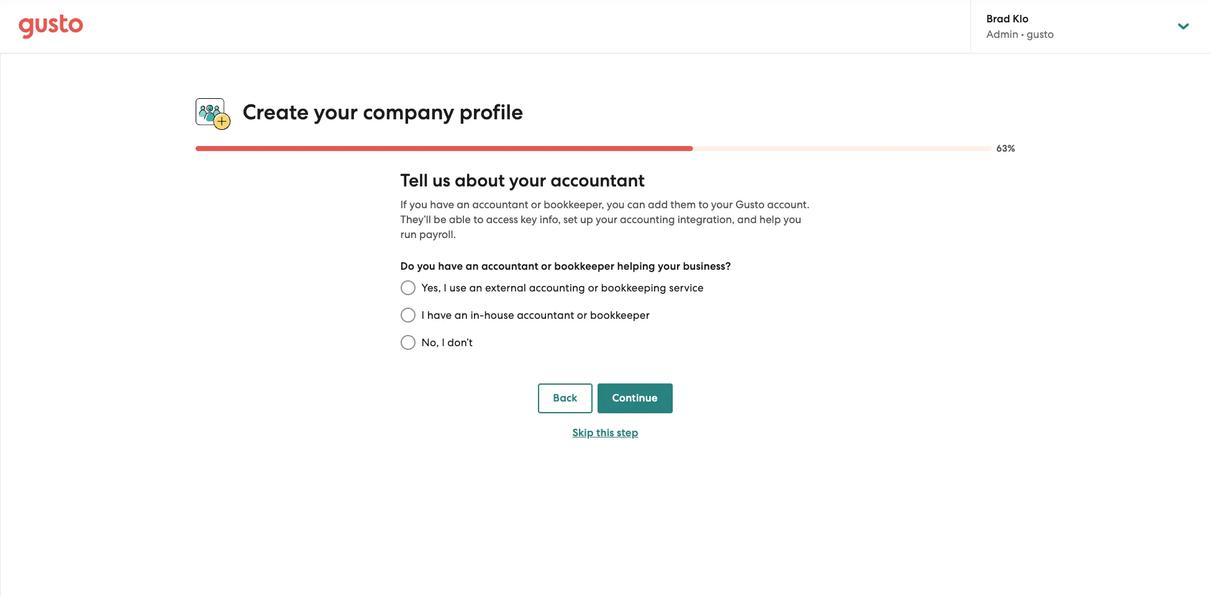 Task type: locate. For each thing, give the bounding box(es) containing it.
1 vertical spatial to
[[474, 213, 484, 226]]

1 vertical spatial have
[[438, 260, 463, 273]]

have
[[430, 198, 454, 211], [438, 260, 463, 273], [427, 309, 452, 321]]

skip this step
[[573, 427, 639, 440]]

tell us about your accountant
[[401, 170, 645, 192]]

bookkeeper up yes, i use an external accounting or bookkeeping service
[[555, 260, 615, 273]]

continue button
[[598, 384, 673, 413]]

skip this step button
[[538, 418, 673, 448]]

0 horizontal spatial accounting
[[529, 282, 586, 294]]

bookkeeper,
[[544, 198, 605, 211]]

profile
[[460, 99, 524, 125]]

i
[[444, 282, 447, 294], [422, 309, 425, 321], [442, 336, 445, 349]]

an right use
[[470, 282, 483, 294]]

account.
[[768, 198, 810, 211]]

accounting down add
[[620, 213, 675, 226]]

your up key
[[509, 170, 547, 192]]

accountant up external
[[482, 260, 539, 273]]

i have an in-house accountant or bookkeeper
[[422, 309, 650, 321]]

or inside if you have an accountant or bookkeeper, you can add them to your gusto account. they'll be able to access key info, set up your accounting integration, and help you run payroll.
[[531, 198, 541, 211]]

set
[[564, 213, 578, 226]]

or
[[531, 198, 541, 211], [541, 260, 552, 273], [588, 282, 599, 294], [577, 309, 588, 321]]

accounting inside if you have an accountant or bookkeeper, you can add them to your gusto account. they'll be able to access key info, set up your accounting integration, and help you run payroll.
[[620, 213, 675, 226]]

accounting
[[620, 213, 675, 226], [529, 282, 586, 294]]

0 vertical spatial bookkeeper
[[555, 260, 615, 273]]

i left use
[[444, 282, 447, 294]]

key
[[521, 213, 537, 226]]

an inside if you have an accountant or bookkeeper, you can add them to your gusto account. they'll be able to access key info, set up your accounting integration, and help you run payroll.
[[457, 198, 470, 211]]

an up use
[[466, 260, 479, 273]]

business?
[[683, 260, 732, 273]]

have inside if you have an accountant or bookkeeper, you can add them to your gusto account. they'll be able to access key info, set up your accounting integration, and help you run payroll.
[[430, 198, 454, 211]]

have up be
[[430, 198, 454, 211]]

external
[[485, 282, 527, 294]]

gusto
[[736, 198, 765, 211]]

to
[[699, 198, 709, 211], [474, 213, 484, 226]]

create
[[243, 99, 309, 125]]

yes, i use an external accounting or bookkeeping service
[[422, 282, 704, 294]]

bookkeeper down bookkeeping
[[590, 309, 650, 321]]

i right no,
[[442, 336, 445, 349]]

home image
[[19, 14, 83, 39]]

1 horizontal spatial accounting
[[620, 213, 675, 226]]

accountant up bookkeeper,
[[551, 170, 645, 192]]

skip
[[573, 427, 594, 440]]

to up integration, at top
[[699, 198, 709, 211]]

Yes, I use an external accounting or bookkeeping service radio
[[394, 274, 422, 302]]

admin
[[987, 28, 1019, 40]]

No, I don't radio
[[394, 329, 422, 356]]

can
[[628, 198, 646, 211]]

integration,
[[678, 213, 735, 226]]

do you have an accountant or bookkeeper helping your business?
[[401, 260, 732, 273]]

0 vertical spatial accounting
[[620, 213, 675, 226]]

accountant inside if you have an accountant or bookkeeper, you can add them to your gusto account. they'll be able to access key info, set up your accounting integration, and help you run payroll.
[[473, 198, 529, 211]]

have for have
[[438, 260, 463, 273]]

able
[[449, 213, 471, 226]]

brad
[[987, 12, 1011, 25]]

accounting down the do you have an accountant or bookkeeper helping your business? on the top of page
[[529, 282, 586, 294]]

an up able
[[457, 198, 470, 211]]

yes,
[[422, 282, 441, 294]]

accountant for if you have an accountant or bookkeeper, you can add them to your gusto account. they'll be able to access key info, set up your accounting integration, and help you run payroll.
[[473, 198, 529, 211]]

1 vertical spatial i
[[422, 309, 425, 321]]

to right able
[[474, 213, 484, 226]]

i for yes,
[[444, 282, 447, 294]]

if you have an accountant or bookkeeper, you can add them to your gusto account. they'll be able to access key info, set up your accounting integration, and help you run payroll.
[[401, 198, 810, 241]]

create your company profile
[[243, 99, 524, 125]]

i up no,
[[422, 309, 425, 321]]

this
[[597, 427, 615, 440]]

them
[[671, 198, 696, 211]]

or up key
[[531, 198, 541, 211]]

and
[[738, 213, 757, 226]]

brad klo admin • gusto
[[987, 12, 1055, 40]]

be
[[434, 213, 447, 226]]

gusto
[[1027, 28, 1055, 40]]

house
[[485, 309, 515, 321]]

accountant up access
[[473, 198, 529, 211]]

0 horizontal spatial to
[[474, 213, 484, 226]]

0 vertical spatial to
[[699, 198, 709, 211]]

an for do
[[466, 260, 479, 273]]

0 vertical spatial i
[[444, 282, 447, 294]]

2 vertical spatial i
[[442, 336, 445, 349]]

bookkeeper
[[555, 260, 615, 273], [590, 309, 650, 321]]

0 vertical spatial have
[[430, 198, 454, 211]]

have up no, i don't
[[427, 309, 452, 321]]

you right do
[[417, 260, 436, 273]]

you
[[410, 198, 428, 211], [607, 198, 625, 211], [784, 213, 802, 226], [417, 260, 436, 273]]

accountant for tell us about your accountant
[[551, 170, 645, 192]]

accountant
[[551, 170, 645, 192], [473, 198, 529, 211], [482, 260, 539, 273], [517, 309, 575, 321]]

have up use
[[438, 260, 463, 273]]

an
[[457, 198, 470, 211], [466, 260, 479, 273], [470, 282, 483, 294], [455, 309, 468, 321]]

accountant for do you have an accountant or bookkeeper helping your business?
[[482, 260, 539, 273]]

an for yes,
[[470, 282, 483, 294]]

up
[[581, 213, 593, 226]]

your
[[314, 99, 358, 125], [509, 170, 547, 192], [712, 198, 733, 211], [596, 213, 618, 226], [658, 260, 681, 273]]



Task type: describe. For each thing, give the bounding box(es) containing it.
you left can
[[607, 198, 625, 211]]

klo
[[1013, 12, 1029, 25]]

your up integration, at top
[[712, 198, 733, 211]]

you right if
[[410, 198, 428, 211]]

back
[[553, 392, 578, 405]]

accountant down yes, i use an external accounting or bookkeeping service
[[517, 309, 575, 321]]

access
[[486, 213, 518, 226]]

back link
[[538, 384, 593, 413]]

info,
[[540, 213, 561, 226]]

i for no,
[[442, 336, 445, 349]]

63%
[[997, 143, 1016, 154]]

if
[[401, 198, 407, 211]]

2 vertical spatial have
[[427, 309, 452, 321]]

tell
[[401, 170, 428, 192]]

you down 'account.'
[[784, 213, 802, 226]]

use
[[450, 282, 467, 294]]

•
[[1022, 28, 1025, 40]]

1 vertical spatial bookkeeper
[[590, 309, 650, 321]]

step
[[617, 427, 639, 440]]

run
[[401, 228, 417, 241]]

add
[[648, 198, 668, 211]]

they'll
[[401, 213, 431, 226]]

an for if
[[457, 198, 470, 211]]

or down yes, i use an external accounting or bookkeeping service
[[577, 309, 588, 321]]

or up yes, i use an external accounting or bookkeeping service
[[541, 260, 552, 273]]

helping
[[618, 260, 656, 273]]

no,
[[422, 336, 439, 349]]

have for about
[[430, 198, 454, 211]]

do
[[401, 260, 415, 273]]

1 vertical spatial accounting
[[529, 282, 586, 294]]

I have an in-house accountant or bookkeeper radio
[[394, 302, 422, 329]]

bookkeeping
[[601, 282, 667, 294]]

payroll.
[[420, 228, 456, 241]]

your right up
[[596, 213, 618, 226]]

service
[[670, 282, 704, 294]]

your right create
[[314, 99, 358, 125]]

about
[[455, 170, 505, 192]]

an left in-
[[455, 309, 468, 321]]

or down the do you have an accountant or bookkeeper helping your business? on the top of page
[[588, 282, 599, 294]]

company
[[363, 99, 455, 125]]

continue
[[613, 392, 658, 405]]

1 horizontal spatial to
[[699, 198, 709, 211]]

no, i don't
[[422, 336, 473, 349]]

your up the service
[[658, 260, 681, 273]]

help
[[760, 213, 781, 226]]

us
[[433, 170, 451, 192]]

in-
[[471, 309, 485, 321]]

don't
[[448, 336, 473, 349]]



Task type: vqa. For each thing, say whether or not it's contained in the screenshot.
link inside 1 . Share Your Link With Another Business Owner
no



